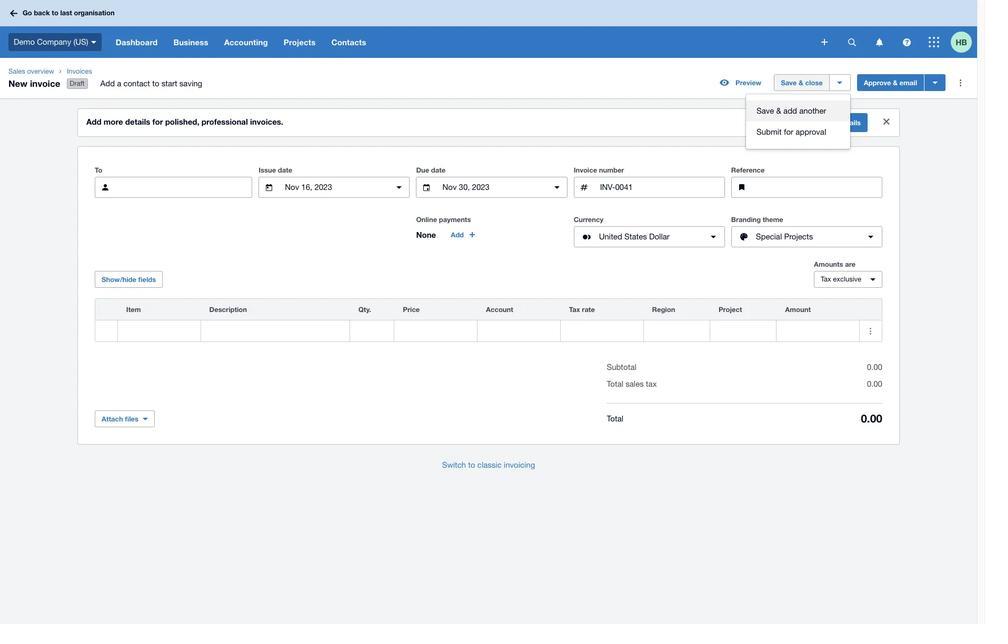 Task type: vqa. For each thing, say whether or not it's contained in the screenshot.
group at right top containing Save & add another
yes



Task type: locate. For each thing, give the bounding box(es) containing it.
tax inside popup button
[[821, 275, 831, 283]]

invoicing
[[504, 461, 535, 470]]

details right the more
[[125, 117, 150, 126]]

special projects button
[[731, 226, 883, 248]]

due date
[[416, 166, 446, 174]]

save
[[781, 79, 797, 87], [757, 106, 774, 115]]

invoice
[[30, 78, 60, 89]]

to left start
[[152, 79, 159, 88]]

svg image left hb
[[929, 37, 939, 47]]

total down subtotal
[[607, 380, 624, 389]]

save & close button
[[774, 74, 830, 91]]

1 more date options image from the left
[[389, 177, 410, 198]]

0 vertical spatial projects
[[284, 37, 316, 47]]

submit for approval
[[757, 127, 826, 136]]

None field
[[118, 321, 200, 342]]

1 vertical spatial total
[[607, 414, 624, 423]]

1 vertical spatial save
[[757, 106, 774, 115]]

for down now
[[784, 127, 794, 136]]

demo
[[14, 37, 35, 46]]

submit
[[757, 127, 782, 136]]

& for close
[[799, 79, 803, 87]]

more line item options image
[[860, 321, 881, 342]]

accounting
[[224, 37, 268, 47]]

navigation
[[108, 26, 814, 58]]

2 horizontal spatial &
[[893, 79, 898, 87]]

now
[[787, 119, 801, 127]]

save up "skip"
[[757, 106, 774, 115]]

united
[[599, 232, 622, 241]]

tax exclusive
[[821, 275, 861, 283]]

add left 'a'
[[100, 79, 115, 88]]

add down another
[[824, 119, 837, 127]]

business
[[173, 37, 208, 47]]

approve
[[864, 79, 891, 87]]

preview button
[[714, 74, 768, 91]]

2 total from the top
[[607, 414, 624, 423]]

add for add details
[[824, 119, 837, 127]]

list box containing save & add another
[[746, 94, 850, 149]]

add
[[100, 79, 115, 88], [86, 117, 101, 126], [824, 119, 837, 127], [451, 231, 464, 239]]

2 vertical spatial to
[[468, 461, 475, 470]]

svg image inside demo company (us) "popup button"
[[91, 41, 96, 44]]

region
[[652, 305, 675, 314]]

to right switch
[[468, 461, 475, 470]]

1 horizontal spatial details
[[839, 119, 861, 127]]

navigation containing dashboard
[[108, 26, 814, 58]]

0 horizontal spatial tax
[[569, 305, 580, 314]]

1 horizontal spatial more date options image
[[546, 177, 567, 198]]

2 date from the left
[[431, 166, 446, 174]]

organisation
[[74, 9, 115, 17]]

tax
[[821, 275, 831, 283], [569, 305, 580, 314]]

reference
[[731, 166, 765, 174]]

switch
[[442, 461, 466, 470]]

save left close
[[781, 79, 797, 87]]

0 horizontal spatial projects
[[284, 37, 316, 47]]

projects
[[284, 37, 316, 47], [784, 232, 813, 241]]

0 horizontal spatial date
[[278, 166, 292, 174]]

& left the add
[[776, 106, 781, 115]]

invoices link
[[63, 66, 211, 77]]

date right due
[[431, 166, 446, 174]]

to left last
[[52, 9, 58, 17]]

invoice
[[574, 166, 597, 174]]

1 vertical spatial tax
[[569, 305, 580, 314]]

overview
[[27, 67, 54, 75]]

svg image inside go back to last organisation link
[[10, 10, 17, 17]]

more date options image
[[389, 177, 410, 198], [546, 177, 567, 198]]

sales
[[8, 67, 25, 75]]

theme
[[763, 215, 783, 224]]

sales overview
[[8, 67, 54, 75]]

Due date text field
[[442, 178, 542, 198]]

to inside banner
[[52, 9, 58, 17]]

1 horizontal spatial tax
[[821, 275, 831, 283]]

for inside list box
[[784, 127, 794, 136]]

add for add more details for polished, professional invoices.
[[86, 117, 101, 126]]

0.00
[[867, 363, 883, 372], [867, 380, 883, 389], [861, 412, 883, 426]]

total down total sales tax
[[607, 414, 624, 423]]

sales
[[626, 380, 644, 389]]

save & close
[[781, 79, 823, 87]]

total sales tax
[[607, 380, 657, 389]]

for left now
[[776, 119, 785, 127]]

for left polished,
[[152, 117, 163, 126]]

new
[[8, 78, 27, 89]]

add
[[784, 106, 797, 115]]

invoice line item list element
[[95, 299, 883, 342]]

to inside button
[[468, 461, 475, 470]]

0 vertical spatial 0.00
[[867, 363, 883, 372]]

& left close
[[799, 79, 803, 87]]

branding
[[731, 215, 761, 224]]

0 vertical spatial save
[[781, 79, 797, 87]]

1 vertical spatial to
[[152, 79, 159, 88]]

to
[[95, 166, 102, 174]]

& inside list box
[[776, 106, 781, 115]]

1 date from the left
[[278, 166, 292, 174]]

add for add
[[451, 231, 464, 239]]

date right the issue
[[278, 166, 292, 174]]

demo company (us) button
[[0, 26, 108, 58]]

invoices
[[67, 67, 92, 75]]

1 vertical spatial projects
[[784, 232, 813, 241]]

fields
[[138, 275, 156, 284]]

list box
[[746, 94, 850, 149]]

issue
[[259, 166, 276, 174]]

1 total from the top
[[607, 380, 624, 389]]

Reference text field
[[757, 178, 882, 198]]

dollar
[[649, 232, 670, 241]]

2 more date options image from the left
[[546, 177, 567, 198]]

tax rate
[[569, 305, 595, 314]]

dashboard
[[116, 37, 158, 47]]

tax down amounts at the top right
[[821, 275, 831, 283]]

banner
[[0, 0, 977, 58]]

svg image
[[10, 10, 17, 17], [848, 38, 856, 46], [903, 38, 911, 46], [91, 41, 96, 44]]

projects left contacts
[[284, 37, 316, 47]]

svg image up approve
[[876, 38, 883, 46]]

group containing save & add another
[[746, 94, 850, 149]]

add down payments
[[451, 231, 464, 239]]

tax for tax rate
[[569, 305, 580, 314]]

for
[[152, 117, 163, 126], [776, 119, 785, 127], [784, 127, 794, 136]]

save inside list box
[[757, 106, 774, 115]]

tax for tax exclusive
[[821, 275, 831, 283]]

1 vertical spatial 0.00
[[867, 380, 883, 389]]

svg image up close
[[821, 39, 828, 45]]

0 horizontal spatial more date options image
[[389, 177, 410, 198]]

Quantity field
[[350, 321, 394, 341]]

2 horizontal spatial to
[[468, 461, 475, 470]]

sales overview link
[[4, 66, 58, 77]]

switch to classic invoicing
[[442, 461, 535, 470]]

0 vertical spatial to
[[52, 9, 58, 17]]

add a contact to start saving
[[100, 79, 202, 88]]

0 horizontal spatial to
[[52, 9, 58, 17]]

tax inside invoice line item list element
[[569, 305, 580, 314]]

more date options image for due date
[[546, 177, 567, 198]]

projects right special
[[784, 232, 813, 241]]

show/hide fields button
[[95, 271, 163, 288]]

1 horizontal spatial &
[[799, 79, 803, 87]]

a
[[117, 79, 121, 88]]

details
[[125, 117, 150, 126], [839, 119, 861, 127]]

total
[[607, 380, 624, 389], [607, 414, 624, 423]]

add left the more
[[86, 117, 101, 126]]

skip
[[760, 119, 774, 127]]

0 vertical spatial total
[[607, 380, 624, 389]]

0.00 for subtotal
[[867, 363, 883, 372]]

tax left "rate"
[[569, 305, 580, 314]]

attach files button
[[95, 411, 155, 428]]

online
[[416, 215, 437, 224]]

& left email
[[893, 79, 898, 87]]

total for total
[[607, 414, 624, 423]]

2 horizontal spatial svg image
[[929, 37, 939, 47]]

project
[[719, 305, 742, 314]]

add more details for polished, professional invoices. status
[[78, 109, 899, 136]]

1 horizontal spatial save
[[781, 79, 797, 87]]

invoice number
[[574, 166, 624, 174]]

amounts
[[814, 260, 843, 269]]

add details
[[824, 119, 861, 127]]

close
[[805, 79, 823, 87]]

0 horizontal spatial &
[[776, 106, 781, 115]]

& for add
[[776, 106, 781, 115]]

1 horizontal spatial to
[[152, 79, 159, 88]]

1 horizontal spatial date
[[431, 166, 446, 174]]

description
[[209, 305, 247, 314]]

go back to last organisation link
[[6, 4, 121, 23]]

1 horizontal spatial projects
[[784, 232, 813, 241]]

svg image
[[929, 37, 939, 47], [876, 38, 883, 46], [821, 39, 828, 45]]

0 horizontal spatial save
[[757, 106, 774, 115]]

details left close 'image'
[[839, 119, 861, 127]]

0 vertical spatial tax
[[821, 275, 831, 283]]

group
[[746, 94, 850, 149]]



Task type: describe. For each thing, give the bounding box(es) containing it.
polished,
[[165, 117, 199, 126]]

united states dollar
[[599, 232, 670, 241]]

are
[[845, 260, 856, 269]]

more date options image for issue date
[[389, 177, 410, 198]]

rate
[[582, 305, 595, 314]]

hb button
[[951, 26, 977, 58]]

more line item options element
[[860, 299, 882, 320]]

another
[[799, 106, 826, 115]]

total for total sales tax
[[607, 380, 624, 389]]

go back to last organisation
[[23, 9, 115, 17]]

qty.
[[358, 305, 371, 314]]

number
[[599, 166, 624, 174]]

projects inside popup button
[[784, 232, 813, 241]]

invoice number element
[[574, 177, 725, 198]]

due
[[416, 166, 429, 174]]

tax
[[646, 380, 657, 389]]

business button
[[166, 26, 216, 58]]

online payments
[[416, 215, 471, 224]]

save for save & add another
[[757, 106, 774, 115]]

dashboard link
[[108, 26, 166, 58]]

none
[[416, 230, 436, 240]]

2 vertical spatial 0.00
[[861, 412, 883, 426]]

more invoice options image
[[950, 72, 971, 93]]

branding theme
[[731, 215, 783, 224]]

contacts
[[331, 37, 366, 47]]

Issue date text field
[[284, 178, 385, 198]]

back
[[34, 9, 50, 17]]

contacts button
[[324, 26, 374, 58]]

approve & email
[[864, 79, 917, 87]]

submit for approval button
[[746, 122, 850, 143]]

none field inside invoice line item list element
[[118, 321, 200, 342]]

date for due date
[[431, 166, 446, 174]]

0.00 for total sales tax
[[867, 380, 883, 389]]

approval
[[796, 127, 826, 136]]

switch to classic invoicing button
[[434, 455, 544, 476]]

navigation inside banner
[[108, 26, 814, 58]]

amount
[[785, 305, 811, 314]]

(us)
[[73, 37, 88, 46]]

price
[[403, 305, 420, 314]]

projects button
[[276, 26, 324, 58]]

show/hide fields
[[102, 275, 156, 284]]

united states dollar button
[[574, 226, 725, 248]]

amounts are
[[814, 260, 856, 269]]

special projects
[[756, 232, 813, 241]]

details inside button
[[839, 119, 861, 127]]

item
[[126, 305, 141, 314]]

exclusive
[[833, 275, 861, 283]]

attach files
[[102, 415, 139, 423]]

save for save & close
[[781, 79, 797, 87]]

To text field
[[120, 178, 252, 198]]

1 horizontal spatial svg image
[[876, 38, 883, 46]]

Invoice number text field
[[599, 178, 724, 198]]

add button
[[445, 226, 483, 243]]

projects inside dropdown button
[[284, 37, 316, 47]]

go
[[23, 9, 32, 17]]

save & add another button
[[746, 101, 850, 122]]

for for skip
[[776, 119, 785, 127]]

start
[[161, 79, 177, 88]]

preview
[[736, 79, 762, 87]]

approve & email button
[[857, 74, 924, 91]]

& for email
[[893, 79, 898, 87]]

date for issue date
[[278, 166, 292, 174]]

save & add another
[[757, 106, 826, 115]]

new invoice
[[8, 78, 60, 89]]

add details button
[[817, 113, 868, 132]]

files
[[125, 415, 139, 423]]

saving
[[179, 79, 202, 88]]

tax exclusive button
[[814, 271, 883, 288]]

email
[[900, 79, 917, 87]]

show/hide
[[102, 275, 136, 284]]

demo company (us)
[[14, 37, 88, 46]]

0 horizontal spatial details
[[125, 117, 150, 126]]

subtotal
[[607, 363, 637, 372]]

special
[[756, 232, 782, 241]]

0 horizontal spatial svg image
[[821, 39, 828, 45]]

close image
[[876, 111, 897, 132]]

contact
[[123, 79, 150, 88]]

contact element
[[95, 177, 252, 198]]

hb
[[956, 37, 967, 47]]

banner containing hb
[[0, 0, 977, 58]]

for for submit
[[784, 127, 794, 136]]

add for add a contact to start saving
[[100, 79, 115, 88]]

skip for now
[[760, 119, 801, 127]]

last
[[60, 9, 72, 17]]

professional
[[202, 117, 248, 126]]

more
[[104, 117, 123, 126]]

skip for now button
[[753, 114, 807, 131]]

Price field
[[395, 321, 477, 341]]

invoices.
[[250, 117, 283, 126]]

currency
[[574, 215, 604, 224]]

company
[[37, 37, 71, 46]]

payments
[[439, 215, 471, 224]]

issue date
[[259, 166, 292, 174]]

add more details for polished, professional invoices.
[[86, 117, 283, 126]]

account
[[486, 305, 513, 314]]



